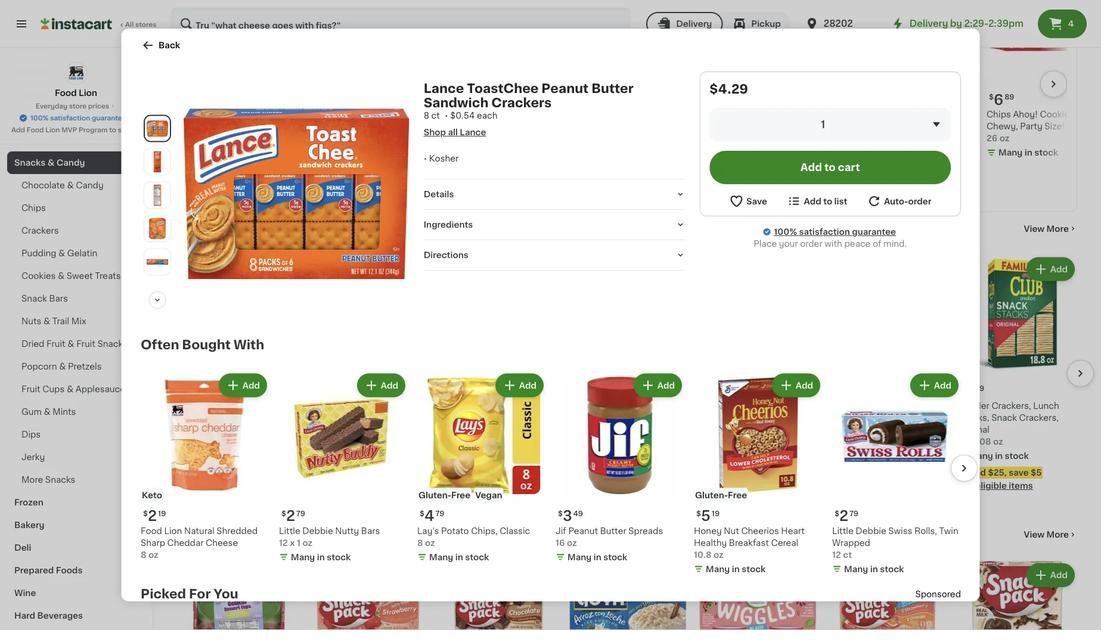 Task type: vqa. For each thing, say whether or not it's contained in the screenshot.


Task type: describe. For each thing, give the bounding box(es) containing it.
1 vertical spatial gelatin
[[251, 529, 299, 542]]

oz inside little debbie nutty bars 12 x 1 oz
[[302, 539, 312, 547]]

free for gluten-free vegan
[[451, 491, 470, 499]]

chips for chips ahoy! cookies, chewy, party size! 26 oz
[[987, 111, 1011, 119]]

$ for honey nut cheerios heart healthy breakfast cereal 10.8 oz
[[696, 510, 701, 517]]

enlarge crackers lance toastchee peanut butter sandwich crackers angle_right (opens in a new tab) image
[[146, 184, 168, 206]]

size for chewy
[[894, 135, 912, 143]]

potato
[[441, 527, 469, 535]]

picked for you
[[140, 588, 238, 601]]

oz inside chips ahoy! cookies, chewy, party size! 26 oz
[[1000, 135, 1010, 143]]

snack bars link
[[7, 288, 145, 310]]

16
[[555, 539, 565, 547]]

little debbie nutty bars 12 x 1 oz
[[279, 527, 380, 547]]

everyday
[[36, 103, 67, 109]]

original inside keebler crackers, lunch snacks, snack crackers, original 9 x 2.08 oz
[[957, 426, 990, 434]]

100% satisfaction guarantee link
[[774, 226, 896, 238]]

food lion
[[55, 89, 97, 97]]

$ for little debbie swiss rolls, twin wrapped 12 ct
[[835, 510, 839, 517]]

many for lance toastchee peanut butter sandwich crackers 8 ct
[[191, 440, 215, 449]]

0 vertical spatial to
[[109, 127, 116, 133]]

bars inside little debbie nutty bars 12 x 1 oz
[[361, 527, 380, 535]]

snack inside keebler crackers, lunch snacks, snack crackers, original 9 x 2.08 oz
[[992, 414, 1017, 423]]

peanut for lance toastchee peanut butter sandwich crackers 8 ct • $0.54 each
[[541, 82, 588, 95]]

in
[[605, 402, 612, 411]]

crackers inside lance toastchee peanut butter sandwich crackers 8 ct • $0.54 each
[[491, 96, 552, 109]]

many in stock for lance toastchee peanut butter sandwich crackers 8 ct
[[191, 440, 251, 449]]

place
[[754, 240, 777, 248]]

add food lion mvp program to save
[[11, 127, 134, 133]]

8 inside food lion natural shredded sharp cheddar cheese 8 oz
[[140, 551, 146, 559]]

order inside button
[[908, 197, 931, 205]]

1 horizontal spatial 100% satisfaction guarantee
[[774, 228, 896, 236]]

cookies inside chips ahoy! original chocolate chip cookies 13 oz
[[810, 123, 844, 131]]

add inside add to cart button
[[800, 163, 822, 173]]

chips ahoy! chewy chocolate chip cookies, family size 19.5 oz
[[865, 111, 969, 155]]

more snacks
[[21, 476, 75, 485]]

chips for chips
[[21, 204, 46, 213]]

save
[[746, 197, 767, 205]]

& right the meat
[[38, 136, 45, 145]]

dried fruit & fruit snacks link
[[7, 333, 145, 356]]

0 horizontal spatial order
[[800, 240, 822, 248]]

snacks, inside keebler crackers, lunch snacks, snack crackers, original 9 x 2.08 oz
[[957, 414, 990, 423]]

view more for pudding & gelatin
[[1024, 531, 1069, 539]]

0 vertical spatial pudding
[[21, 250, 56, 258]]

guarantee inside button
[[92, 115, 126, 121]]

oz inside the jif peanut butter spreads 16 oz
[[567, 539, 577, 547]]

add button inside 'product' group
[[1028, 565, 1074, 587]]

many in stock for lance toasty peanut butter sandwich crackers 8 x 1.29 oz
[[450, 440, 510, 449]]

enlarge crackers lance toastchee peanut butter sandwich crackers angle_back (opens in a new tab) image
[[146, 218, 168, 239]]

ingredients button
[[424, 219, 685, 231]]

many in stock for 4 lance sandwich crackers variety pack 8 ct
[[840, 440, 899, 449]]

chips for chips ahoy! chewy chocolate chip cookies, family size 19.5 oz
[[865, 111, 889, 119]]

cheese inside '3 pepperidge farm goldfish cheddar cheese crackers 6.6 oz'
[[347, 414, 379, 423]]

view for pudding & gelatin
[[1024, 531, 1045, 539]]

0 horizontal spatial food
[[27, 127, 44, 133]]

butter for lance toasty peanut butter sandwich crackers 8 x 1.29 oz
[[528, 402, 554, 411]]

1 inside little debbie nutty bars 12 x 1 oz
[[297, 539, 300, 547]]

toastchee for lance toastchee peanut butter sandwich crackers 8 ct
[[207, 402, 252, 411]]

chips ahoy! original chocolate chip cookies 13 oz
[[742, 111, 844, 143]]

many in stock for keebler crackers, lunch snacks, snack crackers, original 9 x 2.08 oz
[[969, 452, 1029, 461]]

79 for little debbie nutty bars 12 x 1 oz
[[296, 510, 305, 517]]

1 horizontal spatial pudding & gelatin
[[179, 529, 299, 542]]

product group containing 10
[[698, 255, 818, 504]]

1 horizontal spatial crackers link
[[179, 222, 239, 236]]

snack inside chicken in a biskit original baked snack crackers, family size 12 oz many in stock
[[597, 414, 622, 423]]

crackers, inside chicken in a biskit original baked snack crackers, family size 12 oz many in stock
[[624, 414, 664, 423]]

add button for pepperidge farm goldfish cheddar cheese crackers
[[379, 259, 425, 280]]

26
[[987, 135, 998, 143]]

cheddar inside '3 pepperidge farm goldfish cheddar cheese crackers 6.6 oz'
[[309, 414, 345, 423]]

19.5
[[865, 147, 882, 155]]

fruit cups & applesauce link
[[7, 378, 145, 401]]

prices
[[88, 103, 109, 109]]

0 horizontal spatial crackers link
[[7, 220, 145, 242]]

chips for chips ahoy! original chocolate chip cookies 13 oz
[[742, 111, 767, 119]]

item carousel region containing 2
[[124, 366, 978, 582]]

cheez-it cheese crackers, baked snack crackers, lunch snacks, original 20 ct many in stock
[[698, 402, 810, 461]]

farm
[[360, 402, 381, 411]]

stock for little debbie swiss rolls, twin wrapped 12 ct
[[880, 565, 904, 573]]

crackers lance toastchee peanut butter sandwich crackers hero image
[[183, 81, 409, 307]]

lunch inside keebler crackers, lunch snacks, snack crackers, original 9 x 2.08 oz
[[1034, 402, 1060, 411]]

& down meat & seafood
[[48, 159, 54, 167]]

instacart logo image
[[41, 17, 112, 31]]

cheese inside food lion natural shredded sharp cheddar cheese 8 oz
[[205, 539, 238, 547]]

1 vertical spatial pudding
[[179, 529, 234, 542]]

original inside $ 6 chips ahoy! original chocolate chip cookies
[[674, 111, 706, 119]]

$ 4 79
[[420, 509, 444, 523]]

oz inside '3 pepperidge farm goldfish cheddar cheese crackers 6.6 oz'
[[324, 426, 334, 434]]

gluten-free vegan
[[418, 491, 502, 499]]

details button
[[424, 188, 685, 200]]

foods
[[56, 567, 83, 575]]

39
[[975, 386, 985, 392]]

lance for lance toasty peanut butter sandwich crackers 8 x 1.29 oz
[[438, 402, 464, 411]]

chocolate inside $ 6 chips ahoy! original chocolate chip cookies
[[620, 123, 664, 131]]

many for 4 lance sandwich crackers variety pack 8 ct
[[840, 440, 864, 449]]

butter for lance toastchee peanut butter sandwich crackers 8 ct • $0.54 each
[[591, 82, 633, 95]]

2 for food lion natural shredded sharp cheddar cheese
[[148, 509, 157, 523]]

8 for lance toastchee peanut butter sandwich crackers 8 ct
[[179, 426, 185, 434]]

chips ahoy! original chocolate chip cookies, family size
[[498, 111, 602, 143]]

0 vertical spatial snacks
[[14, 159, 46, 167]]

in for chips ahoy! cookies, chewy, party size! 26 oz
[[1025, 149, 1033, 157]]

12 inside little debbie nutty bars 12 x 1 oz
[[279, 539, 288, 547]]

$25, for 99
[[729, 469, 748, 477]]

cheddar inside food lion natural shredded sharp cheddar cheese 8 oz
[[167, 539, 203, 547]]

cookies inside cookies & sweet treats link
[[21, 272, 56, 281]]

free for gluten-free
[[728, 491, 747, 499]]

jerky link
[[7, 446, 145, 469]]

pickup
[[752, 20, 781, 28]]

1 horizontal spatial pudding & gelatin link
[[179, 528, 299, 542]]

add button for lay's potato chips, classic
[[496, 375, 542, 396]]

family for chips ahoy! chewy chocolate chip cookies, family size 19.5 oz
[[865, 135, 892, 143]]

$ 4 29 for toastchee
[[181, 384, 206, 399]]

gum
[[21, 408, 42, 417]]

crackers inside lance toasty peanut butter sandwich crackers 8 x 1.29 oz
[[481, 414, 519, 423]]

popcorn & pretzels
[[21, 363, 102, 371]]

oz inside lay's potato chips, classic 8 oz
[[425, 539, 435, 547]]

$ inside $ 6 chips ahoy! original chocolate chip cookies
[[623, 94, 627, 101]]

sandwich for lance toasty peanut butter sandwich crackers 8 x 1.29 oz
[[438, 414, 479, 423]]

1 vertical spatial satisfaction
[[799, 228, 850, 236]]

product group containing add
[[957, 561, 1078, 630]]

20
[[698, 438, 709, 446]]

dairy & eggs link
[[7, 84, 145, 106]]

spend inside button
[[499, 178, 527, 186]]

2 for little debbie nutty bars
[[286, 509, 295, 523]]

$ inside $ 2 19
[[143, 510, 148, 517]]

& up the chips link at the left
[[67, 182, 74, 190]]

add to cart
[[800, 163, 860, 173]]

& right cups
[[67, 386, 73, 394]]

satisfaction inside button
[[50, 115, 90, 121]]

0 vertical spatial bars
[[49, 295, 68, 303]]

lance for lance toastchee peanut butter sandwich crackers 8 ct
[[179, 402, 205, 411]]

many for lance toasty peanut butter sandwich crackers 8 x 1.29 oz
[[450, 440, 474, 449]]

family for chips ahoy! original chocolate chip cookies, family size
[[498, 135, 525, 143]]

1 horizontal spatial fruit
[[47, 340, 65, 349]]

spend for chips ahoy! chewy chocolate chip cookies, family size 19.5 oz
[[866, 178, 894, 186]]

little for x
[[279, 527, 300, 535]]

lance toastchee peanut butter sandwich crackers 8 ct • $0.54 each
[[424, 82, 633, 120]]

fruit inside fruit cups & applesauce link
[[21, 386, 40, 394]]

$5 for chips ahoy! chewy chocolate chip cookies, family size 19.5 oz
[[939, 178, 950, 186]]

ahoy! inside $ 6 chips ahoy! original chocolate chip cookies
[[647, 111, 671, 119]]

$ inside $ 5 29
[[500, 94, 505, 101]]

x inside keebler crackers, lunch snacks, snack crackers, original 9 x 2.08 oz
[[965, 438, 970, 446]]

original inside the chips ahoy! original chocolate chip cookies, family size
[[551, 111, 584, 119]]

enlarge crackers lance toastchee peanut butter sandwich crackers hero (opens in a new tab) image
[[146, 118, 168, 139]]

auto-
[[884, 197, 908, 205]]

$5 inside button
[[572, 178, 583, 186]]

add button for lance toasty peanut butter sandwich crackers
[[509, 259, 555, 280]]

save for chips ahoy! original chocolate chip cookies 13 oz
[[794, 166, 814, 174]]

eligible for 99
[[716, 482, 748, 491]]

more for pudding & gelatin
[[1047, 531, 1069, 539]]

add food lion mvp program to save link
[[11, 125, 141, 135]]

butter inside the jif peanut butter spreads 16 oz
[[600, 527, 626, 535]]

ct for 4 lance sandwich crackers variety pack 8 ct
[[835, 426, 844, 434]]

in for little debbie nutty bars 12 x 1 oz
[[317, 553, 325, 561]]

4 button
[[1038, 10, 1087, 38]]

chips ahoy! cookies, chewy, party size! 26 oz
[[987, 111, 1077, 143]]

2 horizontal spatial fruit
[[76, 340, 95, 349]]

many in stock for lay's potato chips, classic 8 oz
[[429, 553, 489, 561]]

auto-order
[[884, 197, 931, 205]]

& right gum
[[44, 408, 51, 417]]

size inside chicken in a biskit original baked snack crackers, family size 12 oz many in stock
[[598, 426, 615, 434]]

heart
[[781, 527, 805, 535]]

with
[[233, 339, 264, 351]]

x inside little debbie nutty bars 12 x 1 oz
[[290, 539, 295, 547]]

$5 for chips ahoy! original chocolate chip cookies 13 oz
[[816, 166, 827, 174]]

lay's potato chips, classic 8 oz
[[417, 527, 530, 547]]

& left pretzels
[[59, 363, 66, 371]]

$ 2 79 for little debbie nutty bars
[[281, 509, 305, 523]]

$ for keebler crackers, lunch snacks, snack crackers, original 9 x 2.08 oz
[[960, 386, 964, 392]]

item carousel region containing 5
[[488, 0, 1101, 202]]

meat & seafood
[[14, 136, 83, 145]]

oz inside food lion natural shredded sharp cheddar cheese 8 oz
[[148, 551, 158, 559]]

peanut for lance toastchee peanut butter sandwich crackers 8 ct
[[254, 402, 284, 411]]

spend for chips ahoy! original chocolate chip cookies 13 oz
[[744, 166, 771, 174]]

biskit
[[622, 402, 645, 411]]

more inside more snacks link
[[21, 476, 43, 485]]

snacks & candy
[[14, 159, 85, 167]]

stock for jif peanut butter spreads 16 oz
[[603, 553, 627, 561]]

$ for lance toasty peanut butter sandwich crackers 8 x 1.29 oz
[[441, 386, 445, 392]]

100% inside button
[[30, 115, 49, 121]]

toasty
[[466, 402, 494, 411]]

deli link
[[7, 537, 145, 560]]

2 vertical spatial snacks
[[45, 476, 75, 485]]

all
[[448, 128, 458, 137]]

$20, inside spend $20, save $5 button
[[529, 178, 548, 186]]

add button for little debbie swiss rolls, twin wrapped
[[911, 375, 957, 396]]

add to list button
[[787, 194, 847, 209]]

many in stock for 3 pepperidge farm goldfish cheddar cheese crackers 6.6 oz
[[321, 440, 380, 449]]

x inside lance toasty peanut butter sandwich crackers 8 x 1.29 oz
[[446, 426, 451, 434]]

0 vertical spatial pudding & gelatin link
[[7, 242, 145, 265]]

delivery for delivery by 2:29-2:39pm
[[910, 19, 948, 28]]

more for crackers
[[1047, 225, 1069, 233]]

in inside "cheez-it cheese crackers, baked snack crackers, lunch snacks, original 20 ct many in stock"
[[736, 452, 744, 461]]

chips inside $ 6 chips ahoy! original chocolate chip cookies
[[620, 111, 645, 119]]

sponsored badge image inside 'product' group
[[698, 494, 734, 501]]

lion inside add food lion mvp program to save link
[[45, 127, 60, 133]]

cart
[[838, 163, 860, 173]]

chips link
[[7, 197, 145, 220]]

spend $20, save $5 see eligible items for chips ahoy! chewy chocolate chip cookies, family size 19.5 oz
[[865, 178, 950, 199]]

view more link for pudding & gelatin
[[1024, 529, 1078, 541]]

snack inside "cheez-it cheese crackers, baked snack crackers, lunch snacks, original 20 ct many in stock"
[[726, 414, 752, 423]]

in for lay's potato chips, classic 8 oz
[[455, 553, 463, 561]]

service type group
[[647, 12, 791, 36]]

often bought with
[[140, 339, 264, 351]]

a
[[614, 402, 620, 411]]

often
[[140, 339, 179, 351]]

add inside 'product' group
[[1051, 572, 1068, 580]]

in for keebler crackers, lunch snacks, snack crackers, original 9 x 2.08 oz
[[995, 452, 1003, 461]]

many for honey nut cheerios heart healthy breakfast cereal 10.8 oz
[[706, 565, 730, 573]]

jerky
[[21, 454, 45, 462]]

many inside "cheez-it cheese crackers, baked snack crackers, lunch snacks, original 20 ct many in stock"
[[710, 452, 734, 461]]

cups
[[43, 386, 65, 394]]

original inside chips ahoy! original chocolate chip cookies 13 oz
[[796, 111, 828, 119]]

cheese inside "cheez-it cheese crackers, baked snack crackers, lunch snacks, original 20 ct many in stock"
[[736, 402, 768, 411]]

3 inside '3 pepperidge farm goldfish cheddar cheese crackers 6.6 oz'
[[316, 384, 325, 399]]

oz inside lance toasty peanut butter sandwich crackers 8 x 1.29 oz
[[472, 426, 482, 434]]

lance toastchee peanut butter sandwich crackers 8 ct
[[179, 402, 288, 434]]

$ 6 89
[[989, 93, 1015, 107]]

sandwich for lance toastchee peanut butter sandwich crackers 8 ct
[[207, 414, 248, 423]]

produce
[[14, 68, 51, 77]]

& right natural
[[237, 529, 248, 542]]

9
[[957, 438, 963, 446]]

trail
[[52, 318, 69, 326]]

spend for keebler crackers, lunch snacks, snack crackers, original 9 x 2.08 oz
[[959, 469, 986, 477]]

0 horizontal spatial pudding & gelatin
[[21, 250, 97, 258]]

$20, for $ 6 chips ahoy! original chocolate chip cookies
[[651, 166, 670, 174]]

add inside add to list 'button'
[[804, 197, 821, 205]]

stock inside "cheez-it cheese crackers, baked snack crackers, lunch snacks, original 20 ct many in stock"
[[746, 452, 770, 461]]

$5 for cheez-it cheese crackers, baked snack crackers, lunch snacks, original 20 ct many in stock
[[772, 469, 783, 477]]

28202 button
[[805, 7, 877, 41]]

99
[[722, 386, 732, 392]]

original inside "cheez-it cheese crackers, baked snack crackers, lunch snacks, original 20 ct many in stock"
[[760, 426, 793, 434]]

0 horizontal spatial gelatin
[[67, 250, 97, 258]]

cookies, inside chips ahoy! cookies, chewy, party size! 26 oz
[[1040, 111, 1077, 119]]

little for wrapped
[[832, 527, 854, 535]]

swiss
[[888, 527, 912, 535]]

stores
[[135, 21, 157, 28]]

pepperidge
[[309, 402, 357, 411]]

2:29-
[[965, 19, 989, 28]]

ct inside "cheez-it cheese crackers, baked snack crackers, lunch snacks, original 20 ct many in stock"
[[711, 438, 720, 446]]

prepared foods
[[14, 567, 83, 575]]

stock for honey nut cheerios heart healthy breakfast cereal 10.8 oz
[[742, 565, 766, 573]]

1 vertical spatial beverages
[[37, 612, 83, 620]]

items for 99
[[750, 482, 774, 491]]

stock for chips ahoy! original chocolate chip cookies 13 oz
[[790, 149, 814, 157]]

back
[[158, 41, 180, 49]]

1 horizontal spatial 29
[[457, 386, 466, 392]]

many in stock for honey nut cheerios heart healthy breakfast cereal 10.8 oz
[[706, 565, 766, 573]]

$ for lay's potato chips, classic 8 oz
[[420, 510, 424, 517]]

crackers inside '3 pepperidge farm goldfish cheddar cheese crackers 6.6 oz'
[[382, 414, 419, 423]]

12 inside chicken in a biskit original baked snack crackers, family size 12 oz many in stock
[[568, 438, 577, 446]]

$ for lance toastchee peanut butter sandwich crackers 8 ct
[[181, 386, 186, 392]]

beverages link
[[7, 106, 145, 129]]

chocolate & candy
[[21, 182, 104, 190]]

3 pepperidge farm goldfish cheddar cheese crackers 6.6 oz
[[309, 384, 419, 434]]

product group containing chips ahoy! original chocolate chip cookies
[[742, 0, 860, 189]]

honey
[[694, 527, 722, 535]]

& inside "link"
[[44, 318, 50, 326]]

healthy
[[694, 539, 727, 547]]

seafood
[[47, 136, 83, 145]]

mvp
[[61, 127, 77, 133]]

1 vertical spatial 100%
[[774, 228, 797, 236]]

food lion natural shredded sharp cheddar cheese 8 oz
[[140, 527, 257, 559]]

add button for jif peanut butter spreads
[[635, 375, 681, 396]]

4 inside button
[[1069, 20, 1074, 28]]

nuts
[[21, 318, 41, 326]]

$ 4 29 for toasty
[[441, 384, 466, 399]]

• inside lance toastchee peanut butter sandwich crackers 8 ct • $0.54 each
[[445, 112, 448, 120]]

food lion link
[[55, 62, 97, 99]]

crackers inside 4 lance sandwich crackers variety pack 8 ct
[[898, 402, 936, 411]]

10
[[705, 384, 721, 399]]

chocolate for chips ahoy! chewy chocolate chip cookies, family size 19.5 oz
[[865, 123, 908, 131]]

delivery by 2:29-2:39pm link
[[891, 17, 1024, 31]]

1 vertical spatial •
[[424, 154, 427, 163]]

item carousel region containing 4
[[179, 250, 1094, 509]]

sweet
[[67, 272, 93, 281]]



Task type: locate. For each thing, give the bounding box(es) containing it.
2 view more link from the top
[[1024, 529, 1078, 541]]

in for 4 lance sandwich crackers variety pack 8 ct
[[866, 440, 873, 449]]

$25, up gluten-free
[[729, 469, 748, 477]]

many for keebler crackers, lunch snacks, snack crackers, original 9 x 2.08 oz
[[969, 452, 993, 461]]

baked down cheez-
[[698, 414, 724, 423]]

little inside little debbie swiss rolls, twin wrapped 12 ct
[[832, 527, 854, 535]]

0 vertical spatial satisfaction
[[50, 115, 90, 121]]

6.6
[[309, 426, 322, 434]]

many for lay's potato chips, classic 8 oz
[[429, 553, 453, 561]]

delivery for delivery
[[676, 20, 712, 28]]

cheerios
[[741, 527, 779, 535]]

chocolate for chips ahoy! original chocolate chip cookies 13 oz
[[742, 123, 786, 131]]

stock down the size!
[[1035, 149, 1059, 157]]

cookies & sweet treats link
[[7, 265, 145, 288]]

lunch inside "cheez-it cheese crackers, baked snack crackers, lunch snacks, original 20 ct many in stock"
[[698, 426, 724, 434]]

gluten- for gluten-free vegan
[[418, 491, 451, 499]]

save up the details button
[[550, 178, 570, 186]]

1
[[821, 120, 825, 130], [297, 539, 300, 547]]

$20, for chips ahoy! original chocolate chip cookies 13 oz
[[774, 166, 792, 174]]

view for crackers
[[1024, 225, 1045, 233]]

add to cart button
[[710, 151, 951, 184]]

items for 6
[[672, 179, 696, 187]]

0 horizontal spatial spend $20, save $5 see eligible items
[[620, 166, 705, 187]]

$ 4 29
[[181, 384, 206, 399], [441, 384, 466, 399]]

popcorn
[[21, 363, 57, 371]]

8 inside lance toastchee peanut butter sandwich crackers 8 ct
[[179, 426, 185, 434]]

sandwich inside 4 lance sandwich crackers variety pack 8 ct
[[855, 402, 896, 411]]

19 for 2
[[158, 510, 166, 517]]

0 horizontal spatial cheddar
[[167, 539, 203, 547]]

19 inside '$ 5 19'
[[712, 510, 720, 517]]

stock up gluten-free
[[746, 452, 770, 461]]

1 horizontal spatial delivery
[[910, 19, 948, 28]]

1 vertical spatial sponsored badge image
[[698, 494, 734, 501]]

2 2 from the left
[[286, 509, 295, 523]]

spend $20, save $5 see eligible items for chips ahoy! original chocolate chip cookies 13 oz
[[742, 166, 827, 187]]

to for add to cart
[[824, 163, 836, 173]]

baked down chicken
[[568, 414, 594, 423]]

100% up your
[[774, 228, 797, 236]]

1 horizontal spatial 5
[[701, 509, 710, 523]]

79 up little debbie nutty bars 12 x 1 oz
[[296, 510, 305, 517]]

2 $ 4 29 from the left
[[441, 384, 466, 399]]

butter inside lance toasty peanut butter sandwich crackers 8 x 1.29 oz
[[528, 402, 554, 411]]

oz inside keebler crackers, lunch snacks, snack crackers, original 9 x 2.08 oz
[[993, 438, 1003, 446]]

spend for cheez-it cheese crackers, baked snack crackers, lunch snacks, original 20 ct many in stock
[[699, 469, 727, 477]]

$ inside $ 4 79
[[420, 510, 424, 517]]

8 inside lance toastchee peanut butter sandwich crackers 8 ct • $0.54 each
[[424, 112, 429, 120]]

snacks, down keebler at the right
[[957, 414, 990, 423]]

ahoy! inside chips ahoy! original chocolate chip cookies 13 oz
[[769, 111, 794, 119]]

goldfish
[[383, 402, 418, 411]]

2 vertical spatial more
[[1047, 531, 1069, 539]]

stock down the jif peanut butter spreads 16 oz
[[603, 553, 627, 561]]

save for chips ahoy! chewy chocolate chip cookies, family size 19.5 oz
[[917, 178, 937, 186]]

meat
[[14, 136, 36, 145]]

hard beverages link
[[7, 605, 145, 628]]

many in stock down little debbie nutty bars 12 x 1 oz
[[291, 553, 351, 561]]

nuts & trail mix
[[21, 318, 86, 326]]

spend $20, save $5 see eligible items for $ 6 chips ahoy! original chocolate chip cookies
[[620, 166, 705, 187]]

2 view from the top
[[1024, 531, 1045, 539]]

19 inside $ 2 19
[[158, 510, 166, 517]]

0 horizontal spatial bars
[[49, 295, 68, 303]]

to left cart
[[824, 163, 836, 173]]

3 chip from the left
[[788, 123, 808, 131]]

0 horizontal spatial $ 4 29
[[181, 384, 206, 399]]

2 horizontal spatial size
[[894, 135, 912, 143]]

eggs
[[49, 91, 70, 99]]

stock for keebler crackers, lunch snacks, snack crackers, original 9 x 2.08 oz
[[1005, 452, 1029, 461]]

cheddar
[[309, 414, 345, 423], [167, 539, 203, 547]]

snacks & candy link
[[7, 152, 145, 174]]

0 vertical spatial 3
[[316, 384, 325, 399]]

cookies, inside the chips ahoy! original chocolate chip cookies, family size
[[565, 123, 602, 131]]

cookies inside $ 6 chips ahoy! original chocolate chip cookies
[[688, 123, 722, 131]]

1 vertical spatial snacks
[[97, 340, 128, 349]]

cheez-
[[698, 402, 728, 411]]

29 up 1.29
[[457, 386, 466, 392]]

1 vertical spatial view
[[1024, 531, 1045, 539]]

chip inside $ 6 chips ahoy! original chocolate chip cookies
[[666, 123, 685, 131]]

stock down lance toasty peanut butter sandwich crackers 8 x 1.29 oz
[[486, 440, 510, 449]]

0 horizontal spatial 100% satisfaction guarantee
[[30, 115, 126, 121]]

product group containing chips ahoy! chewy chocolate chip cookies, family size
[[865, 0, 982, 201]]

1 vertical spatial food
[[27, 127, 44, 133]]

1 19 from the left
[[158, 510, 166, 517]]

all stores link
[[41, 7, 157, 41]]

1 vertical spatial bars
[[361, 527, 380, 535]]

1 horizontal spatial baked
[[698, 414, 724, 423]]

add button for lance toastchee peanut butter sandwich crackers
[[249, 259, 296, 280]]

ahoy! inside the chips ahoy! chewy chocolate chip cookies, family size 19.5 oz
[[891, 111, 916, 119]]

0 vertical spatial 100%
[[30, 115, 49, 121]]

0 vertical spatial beverages
[[14, 114, 60, 122]]

spreads
[[628, 527, 663, 535]]

1 vertical spatial cheese
[[347, 414, 379, 423]]

many in stock down lance toastchee peanut butter sandwich crackers 8 ct
[[191, 440, 251, 449]]

in for jif peanut butter spreads 16 oz
[[593, 553, 601, 561]]

1 baked from the left
[[568, 414, 594, 423]]

many for chips ahoy! cookies, chewy, party size! 26 oz
[[999, 149, 1023, 157]]

0 horizontal spatial family
[[498, 135, 525, 143]]

1 vertical spatial cheddar
[[167, 539, 203, 547]]

chocolate inside chips ahoy! original chocolate chip cookies 13 oz
[[742, 123, 786, 131]]

view more for crackers
[[1024, 225, 1069, 233]]

program
[[79, 127, 108, 133]]

$25, for 5
[[988, 469, 1007, 477]]

0 horizontal spatial lunch
[[698, 426, 724, 434]]

ahoy!
[[524, 111, 549, 119], [647, 111, 671, 119], [769, 111, 794, 119], [891, 111, 916, 119], [1013, 111, 1038, 119]]

1 ahoy! from the left
[[524, 111, 549, 119]]

3 up the pepperidge
[[316, 384, 325, 399]]

peanut for lance toasty peanut butter sandwich crackers 8 x 1.29 oz
[[496, 402, 526, 411]]

to left list
[[823, 197, 832, 205]]

oz inside chips ahoy! original chocolate chip cookies 13 oz
[[754, 135, 764, 143]]

debbie left nutty
[[302, 527, 333, 535]]

save for $ 6 chips ahoy! original chocolate chip cookies
[[672, 166, 692, 174]]

1 debbie from the left
[[302, 527, 333, 535]]

in down '3 pepperidge farm goldfish cheddar cheese crackers 6.6 oz'
[[347, 440, 354, 449]]

8 for lance toastchee peanut butter sandwich crackers 8 ct • $0.54 each
[[424, 112, 429, 120]]

in for little debbie swiss rolls, twin wrapped 12 ct
[[870, 565, 878, 573]]

see for 5
[[957, 482, 974, 491]]

19 down keto at the bottom left
[[158, 510, 166, 517]]

2 vertical spatial lion
[[164, 527, 182, 535]]

$ for chips ahoy! cookies, chewy, party size! 26 oz
[[989, 94, 994, 101]]

in for chips ahoy! original chocolate chip cookies 13 oz
[[780, 149, 788, 157]]

product group containing 6
[[620, 0, 738, 189]]

many in stock for little debbie swiss rolls, twin wrapped 12 ct
[[844, 565, 904, 573]]

enlarge crackers lance toastchee peanut butter sandwich crackers angle_left (opens in a new tab) image
[[146, 151, 168, 173]]

to inside 'button'
[[823, 197, 832, 205]]

0 horizontal spatial lion
[[45, 127, 60, 133]]

beverages
[[14, 114, 60, 122], [37, 612, 83, 620]]

1 horizontal spatial bars
[[361, 527, 380, 535]]

family down chicken
[[568, 426, 596, 434]]

2 debbie from the left
[[856, 527, 886, 535]]

toastchee for lance toastchee peanut butter sandwich crackers 8 ct • $0.54 each
[[467, 82, 538, 95]]

beverages down wine link
[[37, 612, 83, 620]]

stock down honey nut cheerios heart healthy breakfast cereal 10.8 oz
[[742, 565, 766, 573]]

oz inside honey nut cheerios heart healthy breakfast cereal 10.8 oz
[[713, 551, 723, 559]]

2 free from the left
[[728, 491, 747, 499]]

eligible
[[639, 179, 670, 187], [761, 179, 792, 187], [883, 191, 915, 199], [716, 482, 748, 491], [976, 482, 1007, 491]]

2 gluten- from the left
[[695, 491, 728, 499]]

1 vertical spatial lion
[[45, 127, 60, 133]]

0 vertical spatial cheddar
[[309, 414, 345, 423]]

1 6 from the left
[[627, 93, 637, 107]]

$ 5 39
[[960, 384, 985, 399]]

family inside the chips ahoy! chewy chocolate chip cookies, family size 19.5 oz
[[865, 135, 892, 143]]

1 vertical spatial guarantee
[[852, 228, 896, 236]]

back button
[[140, 38, 180, 52]]

chocolate & candy link
[[7, 174, 145, 197]]

gum & mints
[[21, 408, 76, 417]]

2 chip from the left
[[666, 123, 685, 131]]

0 vertical spatial cheese
[[736, 402, 768, 411]]

1 field
[[710, 108, 951, 141]]

of
[[873, 240, 881, 248]]

shop
[[424, 128, 446, 137]]

1 horizontal spatial food
[[55, 89, 77, 97]]

1 vertical spatial toastchee
[[207, 402, 252, 411]]

1 horizontal spatial guarantee
[[852, 228, 896, 236]]

$25, inside 'product' group
[[729, 469, 748, 477]]

79 up wrapped
[[850, 510, 858, 517]]

& up cookies & sweet treats
[[58, 250, 65, 258]]

lance inside lance toasty peanut butter sandwich crackers 8 x 1.29 oz
[[438, 402, 464, 411]]

each
[[477, 112, 497, 120]]

lance inside lance toastchee peanut butter sandwich crackers 8 ct
[[179, 402, 205, 411]]

many in stock down 1.29
[[450, 440, 510, 449]]

2 spend $25, save $5 see eligible items from the left
[[957, 469, 1042, 491]]

stock down '3 pepperidge farm goldfish cheddar cheese crackers 6.6 oz'
[[356, 440, 380, 449]]

0 horizontal spatial little
[[279, 527, 300, 535]]

2 view more from the top
[[1024, 531, 1069, 539]]

0 horizontal spatial $ 2 79
[[281, 509, 305, 523]]

ct for lance toastchee peanut butter sandwich crackers 8 ct • $0.54 each
[[431, 112, 440, 120]]

in down lance toastchee peanut butter sandwich crackers 8 ct
[[217, 440, 225, 449]]

party
[[1020, 123, 1043, 131]]

crackers inside lance toastchee peanut butter sandwich crackers 8 ct
[[250, 414, 288, 423]]

3
[[316, 384, 325, 399], [563, 509, 572, 523]]

in down the jif peanut butter spreads 16 oz
[[593, 553, 601, 561]]

little up wrapped
[[832, 527, 854, 535]]

sandwich inside lance toastchee peanut butter sandwich crackers 8 ct
[[207, 414, 248, 423]]

8 inside lay's potato chips, classic 8 oz
[[417, 539, 423, 547]]

save up auto-order
[[917, 178, 937, 186]]

2 vertical spatial 5
[[701, 509, 710, 523]]

79 for lay's potato chips, classic 8 oz
[[435, 510, 444, 517]]

ahoy! inside the chips ahoy! original chocolate chip cookies, family size
[[524, 111, 549, 119]]

0 vertical spatial candy
[[57, 159, 85, 167]]

2 up wrapped
[[839, 509, 848, 523]]

1 horizontal spatial family
[[568, 426, 596, 434]]

2 horizontal spatial spend $20, save $5 see eligible items
[[865, 178, 950, 199]]

0 vertical spatial toastchee
[[467, 82, 538, 95]]

frozen
[[14, 499, 43, 507]]

lion inside food lion natural shredded sharp cheddar cheese 8 oz
[[164, 527, 182, 535]]

little
[[279, 527, 300, 535], [832, 527, 854, 535]]

spend $25, save $5 see eligible items inside 'product' group
[[698, 469, 783, 491]]

2 horizontal spatial x
[[965, 438, 970, 446]]

2 vertical spatial 12
[[832, 551, 841, 559]]

29 for pepperidge
[[197, 386, 206, 392]]

100% satisfaction guarantee button
[[19, 111, 134, 123]]

$ 5 29
[[500, 93, 525, 107]]

beverages down 'everyday'
[[14, 114, 60, 122]]

1 view more link from the top
[[1024, 223, 1078, 235]]

chewy
[[918, 111, 947, 119]]

0 vertical spatial pudding & gelatin
[[21, 250, 97, 258]]

oz inside chicken in a biskit original baked snack crackers, family size 12 oz many in stock
[[579, 438, 589, 446]]

1 $25, from the left
[[729, 469, 748, 477]]

1 vertical spatial to
[[824, 163, 836, 173]]

5 for $ 5 39
[[964, 384, 974, 399]]

candy for snacks & candy
[[57, 159, 85, 167]]

baked inside "cheez-it cheese crackers, baked snack crackers, lunch snacks, original 20 ct many in stock"
[[698, 414, 724, 423]]

ingredients
[[424, 221, 473, 229]]

0 vertical spatial lunch
[[1034, 402, 1060, 411]]

$20, down $ 6 chips ahoy! original chocolate chip cookies
[[651, 166, 670, 174]]

0 vertical spatial order
[[908, 197, 931, 205]]

1 $ 4 29 from the left
[[181, 384, 206, 399]]

guarantee down prices
[[92, 115, 126, 121]]

0 horizontal spatial free
[[451, 491, 470, 499]]

$ 6 chips ahoy! original chocolate chip cookies
[[620, 93, 722, 131]]

honey nut cheerios heart healthy breakfast cereal 10.8 oz
[[694, 527, 805, 559]]

None search field
[[171, 7, 631, 41]]

lion for food lion natural shredded sharp cheddar cheese 8 oz
[[164, 527, 182, 535]]

2 $ 2 79 from the left
[[835, 509, 858, 523]]

save left enlarge crackers lance toastchee peanut butter sandwich crackers hero (opens in a new tab) icon
[[118, 127, 134, 133]]

lay's
[[417, 527, 439, 535]]

spend $25, save $5 see eligible items for 99
[[698, 469, 783, 491]]

& up 'everyday'
[[40, 91, 47, 99]]

size for original
[[528, 135, 545, 143]]

cheese down shredded
[[205, 539, 238, 547]]

lion
[[79, 89, 97, 97], [45, 127, 60, 133], [164, 527, 182, 535]]

4 lance sandwich crackers variety pack 8 ct
[[828, 384, 936, 434]]

1 view more from the top
[[1024, 225, 1069, 233]]

hard
[[14, 612, 35, 620]]

family inside the chips ahoy! original chocolate chip cookies, family size
[[498, 135, 525, 143]]

jif
[[555, 527, 566, 535]]

in for honey nut cheerios heart healthy breakfast cereal 10.8 oz
[[732, 565, 740, 573]]

1 horizontal spatial satisfaction
[[799, 228, 850, 236]]

bought
[[182, 339, 230, 351]]

in for 3 pepperidge farm goldfish cheddar cheese crackers 6.6 oz
[[347, 440, 354, 449]]

many in stock for chips ahoy! original chocolate chip cookies 13 oz
[[754, 149, 814, 157]]

spend for $ 6 chips ahoy! original chocolate chip cookies
[[621, 166, 649, 174]]

2 vertical spatial food
[[140, 527, 162, 535]]

1 horizontal spatial cheddar
[[309, 414, 345, 423]]

lance toasty peanut butter sandwich crackers 8 x 1.29 oz
[[438, 402, 554, 434]]

gluten- up '$ 5 19'
[[695, 491, 728, 499]]

holiday ca! image
[[189, 0, 488, 135]]

79 inside the 4 79
[[586, 386, 595, 392]]

2 up little debbie nutty bars 12 x 1 oz
[[286, 509, 295, 523]]

baked inside chicken in a biskit original baked snack crackers, family size 12 oz many in stock
[[568, 414, 594, 423]]

$5 for keebler crackers, lunch snacks, snack crackers, original 9 x 2.08 oz
[[1031, 469, 1042, 477]]

1 horizontal spatial gluten-
[[695, 491, 728, 499]]

49
[[573, 510, 583, 517]]

13
[[742, 135, 752, 143]]

1 free from the left
[[451, 491, 470, 499]]

stock for 3 pepperidge farm goldfish cheddar cheese crackers 6.6 oz
[[356, 440, 380, 449]]

bakery link
[[7, 514, 145, 537]]

0 horizontal spatial debbie
[[302, 527, 333, 535]]

1 horizontal spatial 2
[[286, 509, 295, 523]]

6 inside $ 6 chips ahoy! original chocolate chip cookies
[[627, 93, 637, 107]]

pudding up cookies & sweet treats
[[21, 250, 56, 258]]

0 vertical spatial food
[[55, 89, 77, 97]]

19 for 5
[[712, 510, 720, 517]]

chips inside chips ahoy! cookies, chewy, party size! 26 oz
[[987, 111, 1011, 119]]

in inside chicken in a biskit original baked snack crackers, family size 12 oz many in stock
[[606, 452, 614, 461]]

1 2 from the left
[[148, 509, 157, 523]]

0 vertical spatial sponsored badge image
[[568, 466, 604, 473]]

lion up the store
[[79, 89, 97, 97]]

79 up chicken
[[586, 386, 595, 392]]

0 horizontal spatial toastchee
[[207, 402, 252, 411]]

1 $ 2 79 from the left
[[281, 509, 305, 523]]

many for 3 pepperidge farm goldfish cheddar cheese crackers 6.6 oz
[[321, 440, 345, 449]]

cookies up snack bars
[[21, 272, 56, 281]]

1 spend $25, save $5 see eligible items from the left
[[698, 469, 783, 491]]

snacks, inside "cheez-it cheese crackers, baked snack crackers, lunch snacks, original 20 ct many in stock"
[[726, 426, 758, 434]]

stock down lance toastchee peanut butter sandwich crackers 8 ct
[[227, 440, 251, 449]]

save inside button
[[550, 178, 570, 186]]

prepared
[[14, 567, 54, 575]]

1 chip from the left
[[544, 123, 563, 131]]

19
[[158, 510, 166, 517], [712, 510, 720, 517]]

0 horizontal spatial snacks,
[[726, 426, 758, 434]]

popcorn & pretzels link
[[7, 356, 145, 378]]

ahoy! for chips ahoy! original chocolate chip cookies, family size
[[524, 111, 549, 119]]

add button for food lion natural shredded sharp cheddar cheese
[[220, 375, 266, 396]]

many down lance toastchee peanut butter sandwich crackers 8 ct
[[191, 440, 215, 449]]

in for lance toasty peanut butter sandwich crackers 8 x 1.29 oz
[[476, 440, 484, 449]]

many in stock down the jif peanut butter spreads 16 oz
[[567, 553, 627, 561]]

1 horizontal spatial x
[[446, 426, 451, 434]]

peanut inside lance toastchee peanut butter sandwich crackers 8 ct
[[254, 402, 284, 411]]

100% satisfaction guarantee up with
[[774, 228, 896, 236]]

1 horizontal spatial spend $25, save $5 see eligible items
[[957, 469, 1042, 491]]

1 horizontal spatial 6
[[994, 93, 1004, 107]]

candy down seafood
[[57, 159, 85, 167]]

many in stock for chips ahoy! cookies, chewy, party size! 26 oz
[[999, 149, 1059, 157]]

lance for lance toastchee peanut butter sandwich crackers 8 ct • $0.54 each
[[424, 82, 464, 95]]

food lion logo image
[[65, 62, 87, 85]]

food for food lion natural shredded sharp cheddar cheese 8 oz
[[140, 527, 162, 535]]

many down chips ahoy! original chocolate chip cookies 13 oz
[[754, 149, 778, 157]]

food up the everyday store prices
[[55, 89, 77, 97]]

2 horizontal spatial food
[[140, 527, 162, 535]]

auto-order button
[[867, 194, 931, 209]]

peanut inside lance toasty peanut butter sandwich crackers 8 x 1.29 oz
[[496, 402, 526, 411]]

$ 5 19
[[696, 509, 720, 523]]

gelatin
[[67, 250, 97, 258], [251, 529, 299, 542]]

1 horizontal spatial size
[[598, 426, 615, 434]]

wine
[[14, 589, 36, 598]]

3 ahoy! from the left
[[769, 111, 794, 119]]

baked
[[568, 414, 594, 423], [698, 414, 724, 423]]

add button for honey nut cheerios heart healthy breakfast cereal
[[773, 375, 819, 396]]

ahoy! inside chips ahoy! cookies, chewy, party size! 26 oz
[[1013, 111, 1038, 119]]

$ 2 79 up little debbie nutty bars 12 x 1 oz
[[281, 509, 305, 523]]

in down party
[[1025, 149, 1033, 157]]

4 inside 4 lance sandwich crackers variety pack 8 ct
[[835, 384, 845, 399]]

•
[[445, 112, 448, 120], [424, 154, 427, 163]]

0 vertical spatial view more
[[1024, 225, 1069, 233]]

many in stock down little debbie swiss rolls, twin wrapped 12 ct
[[844, 565, 904, 573]]

1 horizontal spatial 3
[[563, 509, 572, 523]]

stock down chips ahoy! original chocolate chip cookies 13 oz
[[790, 149, 814, 157]]

2 ahoy! from the left
[[647, 111, 671, 119]]

add to list
[[804, 197, 847, 205]]

many down 6.6
[[321, 440, 345, 449]]

save down $ 6 chips ahoy! original chocolate chip cookies
[[672, 166, 692, 174]]

see for 99
[[698, 482, 714, 491]]

0 horizontal spatial 2
[[148, 509, 157, 523]]

$ inside '$ 5 19'
[[696, 510, 701, 517]]

many in stock down party
[[999, 149, 1059, 157]]

see
[[620, 179, 637, 187], [742, 179, 759, 187], [865, 191, 881, 199], [698, 482, 714, 491], [957, 482, 974, 491]]

2 horizontal spatial lion
[[164, 527, 182, 535]]

5 ahoy! from the left
[[1013, 111, 1038, 119]]

• left $0.54
[[445, 112, 448, 120]]

oz inside the chips ahoy! chewy chocolate chip cookies, family size 19.5 oz
[[884, 147, 894, 155]]

0 horizontal spatial pudding
[[21, 250, 56, 258]]

2 baked from the left
[[698, 414, 724, 423]]

item carousel region
[[488, 0, 1101, 202], [179, 250, 1094, 509], [124, 366, 978, 582]]

in down pack
[[866, 440, 873, 449]]

8 inside 4 lance sandwich crackers variety pack 8 ct
[[828, 426, 833, 434]]

free left vegan
[[451, 491, 470, 499]]

2 19 from the left
[[712, 510, 720, 517]]

1 little from the left
[[279, 527, 300, 535]]

29 up the chips ahoy! original chocolate chip cookies, family size
[[516, 94, 525, 101]]

3 2 from the left
[[839, 509, 848, 523]]

ct inside little debbie swiss rolls, twin wrapped 12 ct
[[843, 551, 852, 559]]

many in stock down pack
[[840, 440, 899, 449]]

2 down keto at the bottom left
[[148, 509, 157, 523]]

peanut inside the jif peanut butter spreads 16 oz
[[568, 527, 598, 535]]

many inside chicken in a biskit original baked snack crackers, family size 12 oz many in stock
[[580, 452, 604, 461]]

lance inside lance toastchee peanut butter sandwich crackers 8 ct • $0.54 each
[[424, 82, 464, 95]]

delivery button
[[647, 12, 723, 36]]

$20, up the details button
[[529, 178, 548, 186]]

1 vertical spatial 3
[[563, 509, 572, 523]]

bars up trail
[[49, 295, 68, 303]]

stock down keebler crackers, lunch snacks, snack crackers, original 9 x 2.08 oz
[[1005, 452, 1029, 461]]

8 for lance toasty peanut butter sandwich crackers 8 x 1.29 oz
[[438, 426, 444, 434]]

5 up the chips ahoy! original chocolate chip cookies, family size
[[505, 93, 515, 107]]

product group
[[498, 0, 615, 201], [620, 0, 738, 189], [742, 0, 860, 189], [865, 0, 982, 201], [179, 255, 299, 453], [309, 255, 429, 453], [438, 255, 559, 453], [568, 255, 688, 476], [698, 255, 818, 504], [957, 255, 1078, 492], [140, 371, 269, 561], [279, 371, 408, 566], [417, 371, 546, 566], [555, 371, 684, 566], [694, 371, 823, 578], [832, 371, 961, 578], [698, 561, 818, 630], [828, 561, 948, 630], [957, 561, 1078, 630]]

save for cheez-it cheese crackers, baked snack crackers, lunch snacks, original 20 ct many in stock
[[750, 469, 770, 477]]

toastchee inside lance toastchee peanut butter sandwich crackers 8 ct • $0.54 each
[[467, 82, 538, 95]]

keebler
[[957, 402, 990, 411]]

0 horizontal spatial delivery
[[676, 20, 712, 28]]

many in stock inside 'product' group
[[754, 149, 814, 157]]

& left the sweet
[[58, 272, 65, 281]]

1 gluten- from the left
[[418, 491, 451, 499]]

many up gluten-free
[[710, 452, 734, 461]]

2 $25, from the left
[[988, 469, 1007, 477]]

debbie up wrapped
[[856, 527, 886, 535]]

2 6 from the left
[[994, 93, 1004, 107]]

0 horizontal spatial •
[[424, 154, 427, 163]]

100% satisfaction guarantee
[[30, 115, 126, 121], [774, 228, 896, 236]]

1 vertical spatial x
[[965, 438, 970, 446]]

1 horizontal spatial $ 2 79
[[835, 509, 858, 523]]

1 view from the top
[[1024, 225, 1045, 233]]

shredded
[[216, 527, 257, 535]]

snack
[[21, 295, 47, 303], [597, 414, 622, 423], [726, 414, 752, 423], [992, 414, 1017, 423]]

0 horizontal spatial 3
[[316, 384, 325, 399]]

many for little debbie nutty bars 12 x 1 oz
[[291, 553, 315, 561]]

2 little from the left
[[832, 527, 854, 535]]

100% down 'everyday'
[[30, 115, 49, 121]]

toastchee inside lance toastchee peanut butter sandwich crackers 8 ct
[[207, 402, 252, 411]]

1 vertical spatial view more link
[[1024, 529, 1078, 541]]

1 horizontal spatial snacks,
[[957, 414, 990, 423]]

0 vertical spatial x
[[446, 426, 451, 434]]

size inside the chips ahoy! original chocolate chip cookies, family size
[[528, 135, 545, 143]]

many
[[754, 149, 778, 157], [999, 149, 1023, 157], [191, 440, 215, 449], [321, 440, 345, 449], [450, 440, 474, 449], [840, 440, 864, 449], [580, 452, 604, 461], [710, 452, 734, 461], [969, 452, 993, 461], [291, 553, 315, 561], [429, 553, 453, 561], [567, 553, 591, 561], [706, 565, 730, 573], [844, 565, 868, 573]]

0 horizontal spatial gluten-
[[418, 491, 451, 499]]

in down keebler crackers, lunch snacks, snack crackers, original 9 x 2.08 oz
[[995, 452, 1003, 461]]

family inside chicken in a biskit original baked snack crackers, family size 12 oz many in stock
[[568, 426, 596, 434]]

4
[[1069, 20, 1074, 28], [186, 384, 196, 399], [445, 384, 455, 399], [575, 384, 585, 399], [835, 384, 845, 399], [424, 509, 434, 523]]

5 left 39
[[964, 384, 974, 399]]

sharp
[[140, 539, 165, 547]]

gum & mints link
[[7, 401, 145, 424]]

many down wrapped
[[844, 565, 868, 573]]

little inside little debbie nutty bars 12 x 1 oz
[[279, 527, 300, 535]]

89
[[1005, 94, 1015, 101]]

lion inside food lion 'link'
[[79, 89, 97, 97]]

lance
[[460, 128, 486, 137]]

more
[[1047, 225, 1069, 233], [21, 476, 43, 485], [1047, 531, 1069, 539]]

1 horizontal spatial lion
[[79, 89, 97, 97]]

spend $20, save $5 button
[[498, 176, 615, 201]]

chip inside the chips ahoy! original chocolate chip cookies, family size
[[544, 123, 563, 131]]

& down nuts & trail mix "link"
[[68, 340, 74, 349]]

cheddar down the pepperidge
[[309, 414, 345, 423]]

$ 2 79 up wrapped
[[835, 509, 858, 523]]

many down chicken
[[580, 452, 604, 461]]

1 inside field
[[821, 120, 825, 130]]

ct inside 4 lance sandwich crackers variety pack 8 ct
[[835, 426, 844, 434]]

stock for lance toastchee peanut butter sandwich crackers 8 ct
[[227, 440, 251, 449]]

to for add to list
[[823, 197, 832, 205]]

fruit cups & applesauce
[[21, 386, 125, 394]]

debbie for nutty
[[302, 527, 333, 535]]

$5 for $ 6 chips ahoy! original chocolate chip cookies
[[694, 166, 705, 174]]

many down lay's
[[429, 553, 453, 561]]

chips inside the chips ahoy! chewy chocolate chip cookies, family size 19.5 oz
[[865, 111, 889, 119]]

many down chewy,
[[999, 149, 1023, 157]]

79 up lay's
[[435, 510, 444, 517]]

peanut inside lance toastchee peanut butter sandwich crackers 8 ct • $0.54 each
[[541, 82, 588, 95]]

produce link
[[7, 61, 145, 84]]

gluten-
[[418, 491, 451, 499], [695, 491, 728, 499]]

save down "cheez-it cheese crackers, baked snack crackers, lunch snacks, original 20 ct many in stock" in the right of the page
[[750, 469, 770, 477]]

size inside the chips ahoy! chewy chocolate chip cookies, family size 19.5 oz
[[894, 135, 912, 143]]

5
[[505, 93, 515, 107], [964, 384, 974, 399], [701, 509, 710, 523]]

4 ahoy! from the left
[[891, 111, 916, 119]]

many down variety
[[840, 440, 864, 449]]

2 horizontal spatial 29
[[516, 94, 525, 101]]

3 left 49
[[563, 509, 572, 523]]

in for lance toastchee peanut butter sandwich crackers 8 ct
[[217, 440, 225, 449]]

many for little debbie swiss rolls, twin wrapped 12 ct
[[844, 565, 868, 573]]

12 inside little debbie swiss rolls, twin wrapped 12 ct
[[832, 551, 841, 559]]

crackers link right the enlarge crackers lance toastchee peanut butter sandwich crackers angle_back (opens in a new tab) image
[[179, 222, 239, 236]]

gluten- for gluten-free
[[695, 491, 728, 499]]

nsored
[[932, 590, 961, 598]]

cookies, for chips ahoy! original chocolate chip cookies, family size
[[565, 123, 602, 131]]

0 vertical spatial •
[[445, 112, 448, 120]]

enlarge crackers lance toastchee peanut butter sandwich crackers angle_top (opens in a new tab) image
[[146, 251, 168, 273]]

$ for jif peanut butter spreads 16 oz
[[558, 510, 563, 517]]

100% satisfaction guarantee inside button
[[30, 115, 126, 121]]

spend $20, save $5 see eligible items
[[620, 166, 705, 187], [742, 166, 827, 187], [865, 178, 950, 199]]

stock down lay's potato chips, classic 8 oz
[[465, 553, 489, 561]]

2
[[148, 509, 157, 523], [286, 509, 295, 523], [839, 509, 848, 523]]

28202
[[824, 19, 853, 28]]

sandwich inside lance toastchee peanut butter sandwich crackers 8 ct • $0.54 each
[[424, 96, 488, 109]]

sandwich inside lance toasty peanut butter sandwich crackers 8 x 1.29 oz
[[438, 414, 479, 423]]

original inside chicken in a biskit original baked snack crackers, family size 12 oz many in stock
[[648, 402, 680, 411]]

2 vertical spatial cheese
[[205, 539, 238, 547]]

0 horizontal spatial guarantee
[[92, 115, 126, 121]]

in down lay's potato chips, classic 8 oz
[[455, 553, 463, 561]]

& left trail
[[44, 318, 50, 326]]

dairy & eggs
[[14, 91, 70, 99]]

0 vertical spatial 1
[[821, 120, 825, 130]]

4 chip from the left
[[910, 123, 930, 131]]

little debbie swiss rolls, twin wrapped 12 ct
[[832, 527, 958, 559]]

many in stock down chips ahoy! original chocolate chip cookies 13 oz
[[754, 149, 814, 157]]

0 horizontal spatial pudding & gelatin link
[[7, 242, 145, 265]]

cheese right it
[[736, 402, 768, 411]]

1 horizontal spatial 19
[[712, 510, 720, 517]]

eligible for 5
[[976, 482, 1007, 491]]

lance inside 4 lance sandwich crackers variety pack 8 ct
[[828, 402, 853, 411]]

in down breakfast
[[732, 565, 740, 573]]

ct for lance toastchee peanut butter sandwich crackers 8 ct
[[187, 426, 195, 434]]

in down little debbie swiss rolls, twin wrapped 12 ct
[[870, 565, 878, 573]]

many in stock down breakfast
[[706, 565, 766, 573]]

stock inside chicken in a biskit original baked snack crackers, family size 12 oz many in stock
[[616, 452, 640, 461]]

1 horizontal spatial toastchee
[[467, 82, 538, 95]]

satisfaction up the mvp
[[50, 115, 90, 121]]

many in stock down '3 pepperidge farm goldfish cheddar cheese crackers 6.6 oz'
[[321, 440, 380, 449]]

1 horizontal spatial cookies
[[688, 123, 722, 131]]

sponsored badge image
[[568, 466, 604, 473], [698, 494, 734, 501]]

add inside add food lion mvp program to save link
[[11, 127, 25, 133]]

in down lance toasty peanut butter sandwich crackers 8 x 1.29 oz
[[476, 440, 484, 449]]



